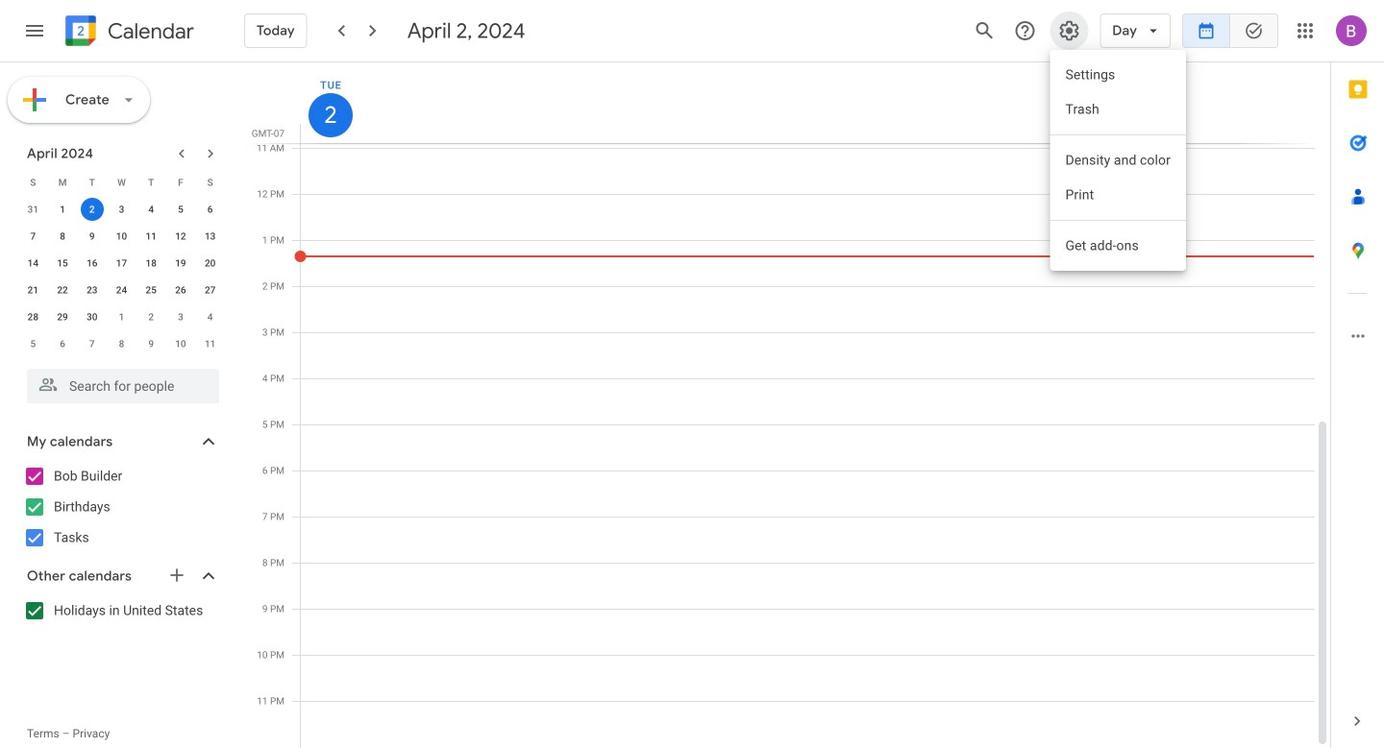 Task type: describe. For each thing, give the bounding box(es) containing it.
23 element
[[81, 279, 104, 302]]

calendar element
[[62, 12, 194, 54]]

my calendars list
[[4, 461, 238, 554]]

may 10 element
[[169, 333, 192, 356]]

7 element
[[21, 225, 45, 248]]

18 element
[[140, 252, 163, 275]]

2 row from the top
[[18, 196, 225, 223]]

may 3 element
[[169, 306, 192, 329]]

27 element
[[199, 279, 222, 302]]

1 row from the top
[[18, 169, 225, 196]]

cell inside april 2024 grid
[[77, 196, 107, 223]]

19 element
[[169, 252, 192, 275]]

may 6 element
[[51, 333, 74, 356]]

Search for people text field
[[38, 369, 208, 404]]

april 2024 grid
[[18, 169, 225, 358]]

22 element
[[51, 279, 74, 302]]

may 9 element
[[140, 333, 163, 356]]

1 element
[[51, 198, 74, 221]]

heading inside calendar element
[[104, 20, 194, 43]]

17 element
[[110, 252, 133, 275]]

5 element
[[169, 198, 192, 221]]

3 row from the top
[[18, 223, 225, 250]]

may 5 element
[[21, 333, 45, 356]]

add other calendars image
[[167, 566, 186, 585]]

settings menu image
[[1058, 19, 1081, 42]]

26 element
[[169, 279, 192, 302]]

march 31 element
[[21, 198, 45, 221]]

29 element
[[51, 306, 74, 329]]

may 4 element
[[199, 306, 222, 329]]

main drawer image
[[23, 19, 46, 42]]



Task type: locate. For each thing, give the bounding box(es) containing it.
row down may 1 'element'
[[18, 331, 225, 358]]

6 element
[[199, 198, 222, 221]]

tab list
[[1331, 62, 1384, 695]]

may 8 element
[[110, 333, 133, 356]]

4 element
[[140, 198, 163, 221]]

25 element
[[140, 279, 163, 302]]

2, today element
[[81, 198, 104, 221]]

10 element
[[110, 225, 133, 248]]

row up 3 element
[[18, 169, 225, 196]]

heading
[[104, 20, 194, 43]]

grid
[[246, 62, 1330, 749]]

15 element
[[51, 252, 74, 275]]

row up 10 element
[[18, 196, 225, 223]]

3 element
[[110, 198, 133, 221]]

row down 24 element
[[18, 304, 225, 331]]

column header
[[300, 62, 1315, 143]]

21 element
[[21, 279, 45, 302]]

may 11 element
[[199, 333, 222, 356]]

settings menu menu
[[1050, 50, 1186, 271]]

5 row from the top
[[18, 277, 225, 304]]

row
[[18, 169, 225, 196], [18, 196, 225, 223], [18, 223, 225, 250], [18, 250, 225, 277], [18, 277, 225, 304], [18, 304, 225, 331], [18, 331, 225, 358]]

None search field
[[0, 361, 238, 404]]

row down 10 element
[[18, 250, 225, 277]]

14 element
[[21, 252, 45, 275]]

6 row from the top
[[18, 304, 225, 331]]

cell
[[77, 196, 107, 223]]

may 1 element
[[110, 306, 133, 329]]

20 element
[[199, 252, 222, 275]]

24 element
[[110, 279, 133, 302]]

may 2 element
[[140, 306, 163, 329]]

may 7 element
[[81, 333, 104, 356]]

30 element
[[81, 306, 104, 329]]

8 element
[[51, 225, 74, 248]]

7 row from the top
[[18, 331, 225, 358]]

9 element
[[81, 225, 104, 248]]

16 element
[[81, 252, 104, 275]]

13 element
[[199, 225, 222, 248]]

row up 17 element
[[18, 223, 225, 250]]

tuesday, april 2, today element
[[309, 93, 353, 137]]

row down 17 element
[[18, 277, 225, 304]]

11 element
[[140, 225, 163, 248]]

28 element
[[21, 306, 45, 329]]

row group
[[18, 196, 225, 358]]

4 row from the top
[[18, 250, 225, 277]]

12 element
[[169, 225, 192, 248]]



Task type: vqa. For each thing, say whether or not it's contained in the screenshot.
the 8 element
yes



